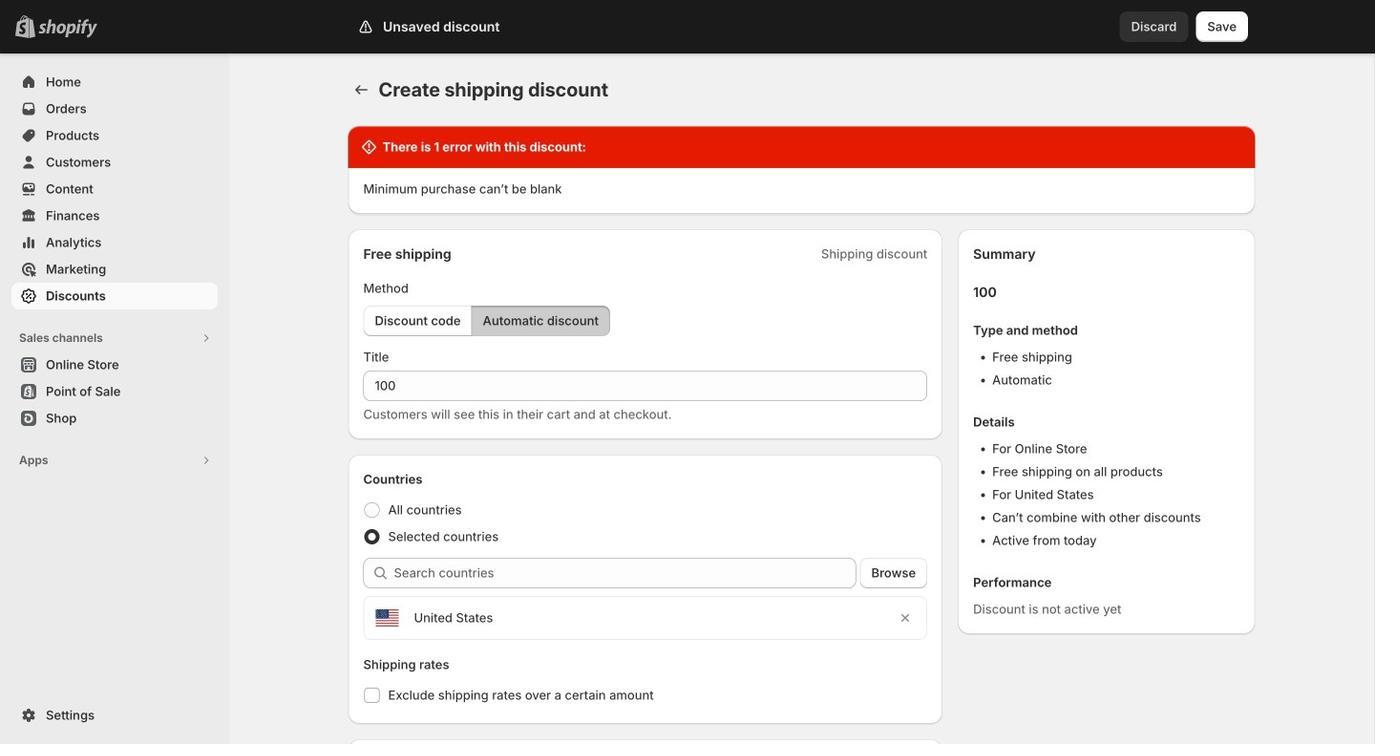 Task type: vqa. For each thing, say whether or not it's contained in the screenshot.
the Search countries text field
yes



Task type: locate. For each thing, give the bounding box(es) containing it.
None text field
[[364, 371, 928, 401]]

Search countries text field
[[394, 558, 856, 588]]



Task type: describe. For each thing, give the bounding box(es) containing it.
shopify image
[[38, 19, 97, 38]]



